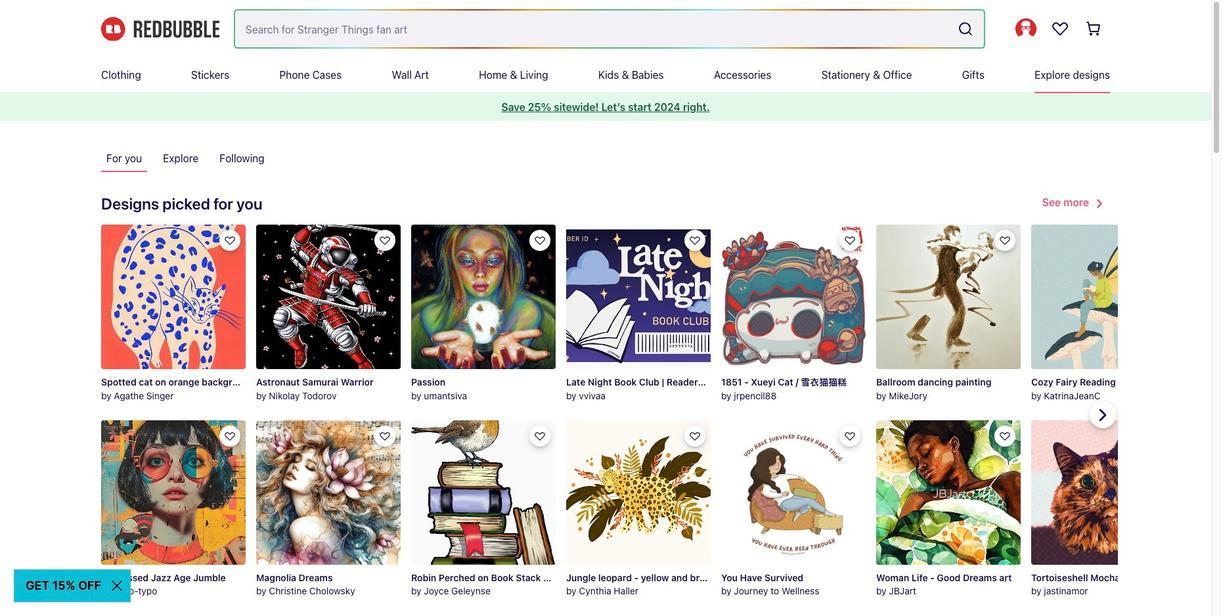 Task type: describe. For each thing, give the bounding box(es) containing it.
7 menu item from the left
[[714, 58, 772, 92]]

Search term search field
[[235, 11, 953, 47]]

3 menu item from the left
[[280, 58, 342, 92]]

2 menu item from the left
[[191, 58, 229, 92]]

8 menu item from the left
[[822, 58, 913, 92]]

4 menu item from the left
[[392, 58, 429, 92]]

10 menu item from the left
[[1035, 58, 1111, 92]]

5 menu item from the left
[[479, 58, 549, 92]]



Task type: vqa. For each thing, say whether or not it's contained in the screenshot.
6th menu item from right
yes



Task type: locate. For each thing, give the bounding box(es) containing it.
menu bar
[[101, 58, 1111, 92]]

1 menu item from the left
[[101, 58, 141, 92]]

6 menu item from the left
[[599, 58, 664, 92]]

menu item
[[101, 58, 141, 92], [191, 58, 229, 92], [280, 58, 342, 92], [392, 58, 429, 92], [479, 58, 549, 92], [599, 58, 664, 92], [714, 58, 772, 92], [822, 58, 913, 92], [963, 58, 985, 92], [1035, 58, 1111, 92]]

9 menu item from the left
[[963, 58, 985, 92]]

None field
[[235, 11, 985, 47]]



